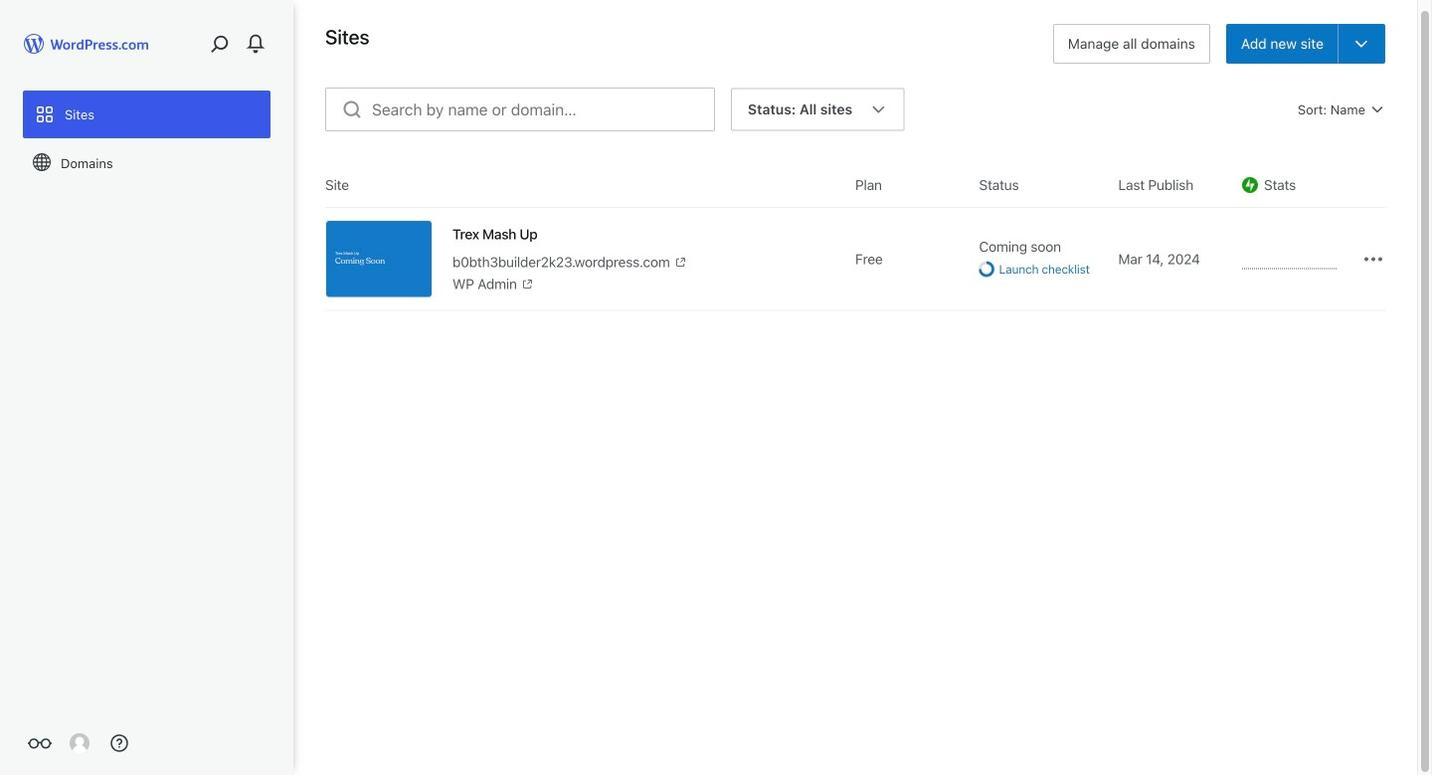 Task type: describe. For each thing, give the bounding box(es) containing it.
displaying all sites. element
[[748, 90, 853, 129]]

reader image
[[28, 731, 52, 755]]

highest hourly views 0 image
[[1243, 256, 1337, 269]]

visit wp admin image
[[521, 277, 535, 291]]

Search search field
[[372, 89, 714, 130]]

sorting by name. switch sorting mode image
[[1370, 101, 1386, 117]]



Task type: locate. For each thing, give the bounding box(es) containing it.
bob builder image
[[70, 733, 90, 753]]

None search field
[[325, 88, 715, 131]]

toggle menu image
[[1353, 35, 1371, 53]]

site actions image
[[1362, 247, 1386, 271]]



Task type: vqa. For each thing, say whether or not it's contained in the screenshot.
Help 'image'
no



